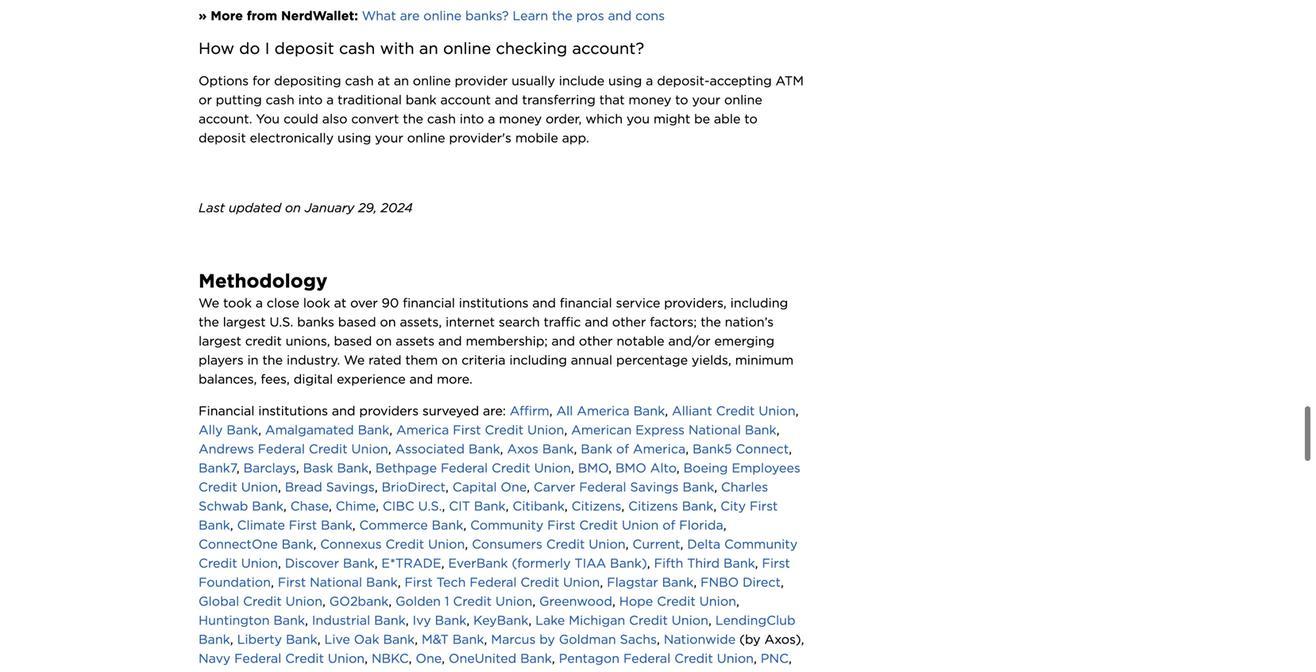 Task type: locate. For each thing, give the bounding box(es) containing it.
1 vertical spatial of
[[662, 518, 675, 533]]

0 horizontal spatial national
[[310, 575, 362, 591]]

cash down bank
[[427, 111, 456, 127]]

one down m&t
[[416, 651, 442, 667]]

union up nationwide
[[672, 613, 708, 629]]

1 horizontal spatial community
[[724, 537, 798, 552]]

,
[[549, 404, 552, 419], [665, 404, 668, 419], [795, 404, 799, 419], [258, 423, 261, 438], [389, 423, 392, 438], [564, 423, 567, 438], [776, 423, 779, 438], [388, 442, 391, 457], [500, 442, 503, 457], [574, 442, 577, 457], [686, 442, 689, 457], [789, 442, 792, 457], [236, 461, 240, 476], [296, 461, 299, 476], [368, 461, 372, 476], [571, 461, 574, 476], [608, 461, 612, 476], [676, 461, 680, 476], [278, 480, 281, 495], [375, 480, 378, 495], [446, 480, 449, 495], [527, 480, 530, 495], [714, 480, 717, 495], [283, 499, 287, 514], [329, 499, 332, 514], [376, 499, 379, 514], [442, 499, 445, 514], [506, 499, 509, 514], [565, 499, 568, 514], [621, 499, 624, 514], [713, 499, 717, 514], [230, 518, 233, 533], [352, 518, 355, 533], [463, 518, 466, 533], [723, 518, 726, 533], [313, 537, 316, 552], [465, 537, 468, 552], [626, 537, 629, 552], [680, 537, 683, 552], [278, 556, 281, 572], [375, 556, 378, 572], [441, 556, 444, 572], [647, 556, 650, 572], [755, 556, 758, 572], [271, 575, 274, 591], [398, 575, 401, 591], [600, 575, 603, 591], [694, 575, 697, 591], [781, 575, 784, 591], [322, 594, 326, 610], [389, 594, 392, 610], [532, 594, 535, 610], [612, 594, 615, 610], [736, 594, 739, 610], [305, 613, 308, 629], [406, 613, 409, 629], [466, 613, 470, 629], [528, 613, 532, 629], [708, 613, 712, 629], [230, 632, 233, 648], [317, 632, 321, 648], [415, 632, 418, 648], [484, 632, 487, 648], [657, 632, 660, 648], [365, 651, 368, 667], [409, 651, 412, 667], [442, 651, 445, 667], [552, 651, 555, 667], [754, 651, 757, 667], [789, 651, 792, 667]]

including
[[730, 296, 788, 311], [509, 353, 567, 368]]

over
[[350, 296, 378, 311]]

discover bank link
[[285, 556, 375, 572]]

lendingclub bank link
[[199, 613, 799, 648]]

1 vertical spatial using
[[337, 130, 371, 146]]

goldman
[[559, 632, 616, 648]]

0 horizontal spatial including
[[509, 353, 567, 368]]

on down 90
[[380, 315, 396, 330]]

i
[[265, 39, 270, 58]]

u.s. down briodirect link
[[418, 499, 442, 514]]

1 horizontal spatial u.s.
[[418, 499, 442, 514]]

the up players
[[199, 315, 219, 330]]

a right took
[[256, 296, 263, 311]]

rated
[[368, 353, 402, 368]]

deposit up 'depositing'
[[274, 39, 334, 58]]

lendingclub bank
[[199, 613, 799, 648]]

connexus
[[320, 537, 382, 552]]

discover
[[285, 556, 339, 572]]

1 vertical spatial to
[[744, 111, 758, 127]]

national down discover bank link
[[310, 575, 362, 591]]

financial up "assets," at the left top
[[403, 296, 455, 311]]

1 vertical spatial u.s.
[[418, 499, 442, 514]]

2 bmo from the left
[[615, 461, 646, 476]]

account.
[[199, 111, 252, 127]]

0 horizontal spatial of
[[616, 442, 629, 457]]

bank of america link
[[581, 442, 686, 457]]

america up american
[[577, 404, 630, 419]]

criteria
[[462, 353, 506, 368]]

credit down 'citizens' link
[[579, 518, 618, 533]]

and down traffic
[[551, 334, 575, 349]]

0 vertical spatial america
[[577, 404, 630, 419]]

(formerly
[[512, 556, 571, 572]]

1 vertical spatial one
[[416, 651, 442, 667]]

0 vertical spatial to
[[675, 92, 688, 108]]

1 horizontal spatial one
[[501, 480, 527, 495]]

1 citizens from the left
[[572, 499, 621, 514]]

financial
[[199, 404, 255, 419]]

credit down 'flagstar bank' link
[[657, 594, 696, 610]]

0 horizontal spatial deposit
[[199, 130, 246, 146]]

cash up traditional
[[345, 73, 374, 89]]

0 vertical spatial your
[[692, 92, 720, 108]]

citizens
[[572, 499, 621, 514], [628, 499, 678, 514]]

0 horizontal spatial america
[[396, 423, 449, 438]]

2 vertical spatial america
[[633, 442, 686, 457]]

1 horizontal spatial institutions
[[459, 296, 529, 311]]

1 horizontal spatial bmo
[[615, 461, 646, 476]]

on up more.
[[442, 353, 458, 368]]

union up connect on the right bottom of page
[[759, 404, 795, 419]]

0 vertical spatial based
[[338, 315, 376, 330]]

1 horizontal spatial to
[[744, 111, 758, 127]]

savings down bmo alto link
[[630, 480, 679, 495]]

bank)
[[610, 556, 647, 572]]

2 financial from the left
[[560, 296, 612, 311]]

flagstar
[[607, 575, 658, 591]]

flagstar bank link
[[607, 575, 694, 591]]

sachs
[[620, 632, 657, 648]]

community up direct
[[724, 537, 798, 552]]

america
[[577, 404, 630, 419], [396, 423, 449, 438], [633, 442, 686, 457]]

0 horizontal spatial into
[[298, 92, 323, 108]]

credit down are:
[[485, 423, 524, 438]]

of inside the , climate first bank , commerce bank , community first credit union of florida , connectone bank , connexus credit union , consumers credit union , current ,
[[662, 518, 675, 533]]

, liberty bank , live oak bank , m&t bank , marcus by goldman sachs , nationwide (by axos), navy federal credit union , nbkc , one , oneunited bank , pentagon federal credit union , pnc ,
[[199, 632, 808, 667]]

we up experience
[[344, 353, 365, 368]]

credit up , bread savings , briodirect , capital one , carver federal savings bank ,
[[492, 461, 530, 476]]

bank5
[[693, 442, 732, 457]]

0 horizontal spatial we
[[199, 296, 219, 311]]

u.s. down close in the left top of the page
[[270, 315, 293, 330]]

direct
[[743, 575, 781, 591]]

amalgamated bank link
[[265, 423, 389, 438]]

federal down liberty
[[234, 651, 281, 667]]

0 horizontal spatial u.s.
[[270, 315, 293, 330]]

0 vertical spatial community
[[470, 518, 543, 533]]

credit
[[245, 334, 282, 349]]

cons
[[635, 8, 665, 24]]

the
[[552, 8, 572, 24], [403, 111, 423, 127], [199, 315, 219, 330], [701, 315, 721, 330], [262, 353, 283, 368]]

commerce bank link
[[359, 518, 463, 533]]

0 vertical spatial money
[[629, 92, 671, 108]]

1 horizontal spatial your
[[692, 92, 720, 108]]

citizens down 'carver federal savings bank' link
[[628, 499, 678, 514]]

bank inside city first bank
[[199, 518, 230, 533]]

other up annual
[[579, 334, 613, 349]]

include
[[559, 73, 604, 89]]

1 horizontal spatial national
[[688, 423, 741, 438]]

institutions inside the financial institutions and providers surveyed are: affirm , all america bank , alliant credit union , ally bank , amalgamated bank , america first credit union , american express national bank , andrews federal credit union , associated bank , axos bank , bank of america , bank5 connect , bank7 , barclays , bask bank , bethpage federal credit union , bmo , bmo alto ,
[[258, 404, 328, 419]]

pentagon
[[559, 651, 620, 667]]

citizens bank link
[[628, 499, 713, 514]]

into down 'depositing'
[[298, 92, 323, 108]]

1 horizontal spatial america
[[577, 404, 630, 419]]

of down american
[[616, 442, 629, 457]]

1 vertical spatial into
[[460, 111, 484, 127]]

0 horizontal spatial community
[[470, 518, 543, 533]]

0 horizontal spatial institutions
[[258, 404, 328, 419]]

e*trade link
[[381, 556, 441, 572]]

based down over
[[338, 315, 376, 330]]

lendingclub
[[715, 613, 796, 629]]

savings up "chime"
[[326, 480, 375, 495]]

are:
[[483, 404, 506, 419]]

federal down the everbank
[[470, 575, 517, 591]]

credit down nationwide
[[674, 651, 713, 667]]

your up be
[[692, 92, 720, 108]]

an
[[419, 39, 438, 58], [394, 73, 409, 89]]

bmo link
[[578, 461, 608, 476]]

1 vertical spatial money
[[499, 111, 542, 127]]

and down the provider at the left of page
[[495, 92, 518, 108]]

1 vertical spatial institutions
[[258, 404, 328, 419]]

first inside the financial institutions and providers surveyed are: affirm , all america bank , alliant credit union , ally bank , amalgamated bank , america first credit union , american express national bank , andrews federal credit union , associated bank , axos bank , bank of america , bank5 connect , bank7 , barclays , bask bank , bethpage federal credit union , bmo , bmo alto ,
[[453, 423, 481, 438]]

federal
[[258, 442, 305, 457], [441, 461, 488, 476], [579, 480, 626, 495], [470, 575, 517, 591], [234, 651, 281, 667], [623, 651, 671, 667]]

money up 'mobile'
[[499, 111, 542, 127]]

to right able
[[744, 111, 758, 127]]

first down charles
[[750, 499, 778, 514]]

institutions inside we took a close look at over 90 financial institutions and financial service providers, including the largest u.s. banks based on assets, internet search traffic and other factors; the nation's largest credit unions, based on assets and membership; and other notable and/or emerging players in the industry. we rated them on criteria including annual percentage yields, minimum balances, fees, digital experience and more.
[[459, 296, 529, 311]]

national up bank5
[[688, 423, 741, 438]]

could
[[283, 111, 318, 127]]

golden
[[395, 594, 441, 610]]

what
[[362, 8, 396, 24]]

banks
[[297, 315, 334, 330]]

for
[[252, 73, 270, 89]]

oneunited
[[449, 651, 516, 667]]

0 vertical spatial using
[[608, 73, 642, 89]]

deposit
[[274, 39, 334, 58], [199, 130, 246, 146]]

1 vertical spatial america
[[396, 423, 449, 438]]

0 horizontal spatial to
[[675, 92, 688, 108]]

0 horizontal spatial your
[[375, 130, 403, 146]]

0 vertical spatial into
[[298, 92, 323, 108]]

the left the pros
[[552, 8, 572, 24]]

credit
[[716, 404, 755, 419], [485, 423, 524, 438], [309, 442, 348, 457], [492, 461, 530, 476], [199, 480, 237, 495], [579, 518, 618, 533], [385, 537, 424, 552], [546, 537, 585, 552], [199, 556, 237, 572], [521, 575, 559, 591], [243, 594, 282, 610], [453, 594, 492, 610], [657, 594, 696, 610], [629, 613, 668, 629], [285, 651, 324, 667], [674, 651, 713, 667]]

express
[[635, 423, 685, 438]]

institutions up amalgamated
[[258, 404, 328, 419]]

1 vertical spatial deposit
[[199, 130, 246, 146]]

using up that
[[608, 73, 642, 89]]

including up nation's
[[730, 296, 788, 311]]

0 vertical spatial largest
[[223, 315, 266, 330]]

which
[[586, 111, 623, 127]]

search
[[499, 315, 540, 330]]

1 financial from the left
[[403, 296, 455, 311]]

bmo up 'carver federal savings bank' link
[[578, 461, 608, 476]]

2 savings from the left
[[630, 480, 679, 495]]

fifth third bank link
[[654, 556, 755, 572]]

first up direct
[[762, 556, 790, 572]]

financial
[[403, 296, 455, 311], [560, 296, 612, 311]]

and right traffic
[[585, 315, 608, 330]]

at inside we took a close look at over 90 financial institutions and financial service providers, including the largest u.s. banks based on assets, internet search traffic and other factors; the nation's largest credit unions, based on assets and membership; and other notable and/or emerging players in the industry. we rated them on criteria including annual percentage yields, minimum balances, fees, digital experience and more.
[[334, 296, 346, 311]]

0 horizontal spatial at
[[334, 296, 346, 311]]

an right with
[[419, 39, 438, 58]]

cit
[[449, 499, 470, 514]]

your down convert
[[375, 130, 403, 146]]

notable
[[617, 334, 664, 349]]

0 vertical spatial other
[[612, 315, 646, 330]]

delta
[[687, 537, 720, 552]]

1 vertical spatial community
[[724, 537, 798, 552]]

0 vertical spatial national
[[688, 423, 741, 438]]

bmo down bank of america link
[[615, 461, 646, 476]]

federal inside ", first national bank , first tech federal credit union , flagstar bank , fnbo direct , global credit union , go2bank , golden 1 credit union , greenwood , hope credit union , huntington bank , industrial bank , ivy bank , keybank , lake michigan credit union ,"
[[470, 575, 517, 591]]

1 horizontal spatial deposit
[[274, 39, 334, 58]]

how
[[199, 39, 234, 58]]

briodirect
[[382, 480, 446, 495]]

deposit down account.
[[199, 130, 246, 146]]

1 vertical spatial national
[[310, 575, 362, 591]]

0 vertical spatial including
[[730, 296, 788, 311]]

options for depositing cash at an online provider usually include using a deposit-accepting atm or putting cash into a traditional bank account and transferring that money to your online account. you could also convert the cash into a money order, which you might be able to deposit electronically using your online provider's mobile app.
[[199, 73, 808, 146]]

using down also at the top
[[337, 130, 371, 146]]

american
[[571, 423, 632, 438]]

1 horizontal spatial of
[[662, 518, 675, 533]]

0 horizontal spatial one
[[416, 651, 442, 667]]

a up also at the top
[[326, 92, 334, 108]]

1 vertical spatial at
[[334, 296, 346, 311]]

0 horizontal spatial bmo
[[578, 461, 608, 476]]

fnbo
[[700, 575, 739, 591]]

0 vertical spatial u.s.
[[270, 315, 293, 330]]

at
[[378, 73, 390, 89], [334, 296, 346, 311]]

1 horizontal spatial we
[[344, 353, 365, 368]]

capital
[[452, 480, 497, 495]]

largest up players
[[199, 334, 241, 349]]

american express national bank link
[[571, 423, 776, 438]]

based up rated
[[334, 334, 372, 349]]

1 horizontal spatial using
[[608, 73, 642, 89]]

we left took
[[199, 296, 219, 311]]

your
[[692, 92, 720, 108], [375, 130, 403, 146]]

tiaa
[[575, 556, 606, 572]]

axos bank link
[[507, 442, 574, 457]]

0 vertical spatial we
[[199, 296, 219, 311]]

community
[[470, 518, 543, 533], [724, 537, 798, 552]]

union up bask bank link
[[351, 442, 388, 457]]

credit up foundation
[[199, 556, 237, 572]]

credit inside "boeing employees credit union"
[[199, 480, 237, 495]]

balances,
[[199, 372, 257, 387]]

first up the golden
[[405, 575, 433, 591]]

alliant credit union link
[[672, 404, 795, 419]]

live
[[324, 632, 350, 648]]

1 horizontal spatial citizens
[[628, 499, 678, 514]]

credit up bank5 connect 'link'
[[716, 404, 755, 419]]

credit down commerce bank link
[[385, 537, 424, 552]]

union up the everbank
[[428, 537, 465, 552]]

1 horizontal spatial an
[[419, 39, 438, 58]]

0 vertical spatial at
[[378, 73, 390, 89]]

lake
[[535, 613, 565, 629]]

and up amalgamated bank link
[[332, 404, 355, 419]]

and up traffic
[[532, 296, 556, 311]]

first national bank link
[[278, 575, 398, 591]]

0 vertical spatial of
[[616, 442, 629, 457]]

citizens up "community first credit union of florida" link
[[572, 499, 621, 514]]

0 horizontal spatial savings
[[326, 480, 375, 495]]

on left january
[[285, 200, 301, 216]]

federal up barclays
[[258, 442, 305, 457]]

by
[[539, 632, 555, 648]]

0 horizontal spatial an
[[394, 73, 409, 89]]

1 horizontal spatial at
[[378, 73, 390, 89]]

at right look in the left top of the page
[[334, 296, 346, 311]]

industry.
[[287, 353, 340, 368]]

america up associated
[[396, 423, 449, 438]]

2 horizontal spatial america
[[633, 442, 686, 457]]

methodology
[[199, 270, 327, 293]]

banks?
[[465, 8, 509, 24]]

0 horizontal spatial citizens
[[572, 499, 621, 514]]

union down first tech federal credit union link
[[496, 594, 532, 610]]

0 vertical spatial institutions
[[459, 296, 529, 311]]

union up carver
[[534, 461, 571, 476]]

service
[[616, 296, 660, 311]]

union down barclays "link" on the left of page
[[241, 480, 278, 495]]

federal down "sachs"
[[623, 651, 671, 667]]

fifth
[[654, 556, 683, 572]]

and
[[608, 8, 632, 24], [495, 92, 518, 108], [532, 296, 556, 311], [585, 315, 608, 330], [438, 334, 462, 349], [551, 334, 575, 349], [409, 372, 433, 387], [332, 404, 355, 419]]

1 horizontal spatial financial
[[560, 296, 612, 311]]

union down (by
[[717, 651, 754, 667]]

bank
[[633, 404, 665, 419], [227, 423, 258, 438], [358, 423, 389, 438], [745, 423, 776, 438], [468, 442, 500, 457], [542, 442, 574, 457], [581, 442, 612, 457], [337, 461, 368, 476], [683, 480, 714, 495], [252, 499, 283, 514], [474, 499, 506, 514], [682, 499, 713, 514], [199, 518, 230, 533], [321, 518, 352, 533], [432, 518, 463, 533], [282, 537, 313, 552], [343, 556, 375, 572], [723, 556, 755, 572], [366, 575, 398, 591], [662, 575, 694, 591], [273, 613, 305, 629], [374, 613, 406, 629], [435, 613, 466, 629], [199, 632, 230, 648], [286, 632, 317, 648], [383, 632, 415, 648], [452, 632, 484, 648], [520, 651, 552, 667]]

connexus credit union link
[[320, 537, 465, 552]]

1 horizontal spatial savings
[[630, 480, 679, 495]]

credit down bank7
[[199, 480, 237, 495]]

0 horizontal spatial financial
[[403, 296, 455, 311]]

liberty bank link
[[237, 632, 317, 648]]

1 vertical spatial based
[[334, 334, 372, 349]]

1 vertical spatial an
[[394, 73, 409, 89]]

0 horizontal spatial money
[[499, 111, 542, 127]]

including down "membership;"
[[509, 353, 567, 368]]

consumers credit union link
[[472, 537, 626, 552]]

1 horizontal spatial money
[[629, 92, 671, 108]]



Task type: describe. For each thing, give the bounding box(es) containing it.
chase link
[[290, 499, 329, 514]]

first inside the first foundation
[[762, 556, 790, 572]]

bread savings link
[[285, 480, 375, 495]]

financial institutions and providers surveyed are: affirm , all america bank , alliant credit union , ally bank , amalgamated bank , america first credit union , american express national bank , andrews federal credit union , associated bank , axos bank , bank of america , bank5 connect , bank7 , barclays , bask bank , bethpage federal credit union , bmo , bmo alto ,
[[199, 404, 802, 476]]

bank inside lendingclub bank
[[199, 632, 230, 648]]

hope credit union link
[[619, 594, 736, 610]]

account?
[[572, 39, 644, 58]]

credit up huntington bank link
[[243, 594, 282, 610]]

, bread savings , briodirect , capital one , carver federal savings bank ,
[[278, 480, 721, 495]]

able
[[714, 111, 741, 127]]

ivy bank link
[[413, 613, 466, 629]]

live oak bank link
[[324, 632, 415, 648]]

u.s. inside we took a close look at over 90 financial institutions and financial service providers, including the largest u.s. banks based on assets, internet search traffic and other factors; the nation's largest credit unions, based on assets and membership; and other notable and/or emerging players in the industry. we rated them on criteria including annual percentage yields, minimum balances, fees, digital experience and more.
[[270, 315, 293, 330]]

cit bank link
[[449, 499, 506, 514]]

keybank link
[[473, 613, 528, 629]]

first up consumers credit union link
[[547, 518, 575, 533]]

credit down liberty bank link
[[285, 651, 324, 667]]

them
[[405, 353, 438, 368]]

providers,
[[664, 296, 727, 311]]

do
[[239, 39, 260, 58]]

global
[[199, 594, 239, 610]]

assets
[[396, 334, 435, 349]]

bank7 link
[[199, 461, 236, 476]]

0 vertical spatial one
[[501, 480, 527, 495]]

and right the pros
[[608, 8, 632, 24]]

charles schwab bank
[[199, 480, 772, 514]]

might
[[654, 111, 690, 127]]

an inside the options for depositing cash at an online provider usually include using a deposit-accepting atm or putting cash into a traditional bank account and transferring that money to your online account. you could also convert the cash into a money order, which you might be able to deposit electronically using your online provider's mobile app.
[[394, 73, 409, 89]]

m&t
[[422, 632, 449, 648]]

1 bmo from the left
[[578, 461, 608, 476]]

citibank link
[[513, 499, 565, 514]]

putting
[[216, 92, 262, 108]]

atm
[[776, 73, 804, 89]]

of inside the financial institutions and providers surveyed are: affirm , all america bank , alliant credit union , ally bank , amalgamated bank , america first credit union , american express national bank , andrews federal credit union , associated bank , axos bank , bank of america , bank5 connect , bank7 , barclays , bask bank , bethpage federal credit union , bmo , bmo alto ,
[[616, 442, 629, 457]]

online up the provider at the left of page
[[443, 39, 491, 58]]

union down the first national bank link
[[286, 594, 322, 610]]

first foundation link
[[199, 556, 794, 591]]

andrews
[[199, 442, 254, 457]]

1 vertical spatial your
[[375, 130, 403, 146]]

2 citizens from the left
[[628, 499, 678, 514]]

credit down amalgamated bank link
[[309, 442, 348, 457]]

first down "chase"
[[289, 518, 317, 533]]

from
[[247, 8, 277, 24]]

tech
[[437, 575, 466, 591]]

0 horizontal spatial using
[[337, 130, 371, 146]]

huntington
[[199, 613, 270, 629]]

a inside we took a close look at over 90 financial institutions and financial service providers, including the largest u.s. banks based on assets, internet search traffic and other factors; the nation's largest credit unions, based on assets and membership; and other notable and/or emerging players in the industry. we rated them on criteria including annual percentage yields, minimum balances, fees, digital experience and more.
[[256, 296, 263, 311]]

be
[[694, 111, 710, 127]]

foundation
[[199, 575, 271, 591]]

credit up "sachs"
[[629, 613, 668, 629]]

or
[[199, 92, 212, 108]]

cash down what
[[339, 39, 375, 58]]

and down internet
[[438, 334, 462, 349]]

greenwood
[[539, 594, 612, 610]]

industrial bank link
[[312, 613, 406, 629]]

at inside the options for depositing cash at an online provider usually include using a deposit-accepting atm or putting cash into a traditional bank account and transferring that money to your online account. you could also convert the cash into a money order, which you might be able to deposit electronically using your online provider's mobile app.
[[378, 73, 390, 89]]

first down "discover"
[[278, 575, 306, 591]]

annual
[[571, 353, 612, 368]]

surveyed
[[422, 404, 479, 419]]

order,
[[546, 111, 582, 127]]

took
[[223, 296, 252, 311]]

credit down (formerly
[[521, 575, 559, 591]]

credit up everbank (formerly tiaa bank) "link"
[[546, 537, 585, 552]]

city
[[720, 499, 746, 514]]

affirm
[[510, 404, 549, 419]]

employees
[[732, 461, 800, 476]]

one inside , liberty bank , live oak bank , m&t bank , marcus by goldman sachs , nationwide (by axos), navy federal credit union , nbkc , one , oneunited bank , pentagon federal credit union , pnc ,
[[416, 651, 442, 667]]

1 horizontal spatial into
[[460, 111, 484, 127]]

online up bank
[[413, 73, 451, 89]]

delta community credit union link
[[199, 537, 801, 572]]

accepting
[[710, 73, 772, 89]]

online right are
[[423, 8, 461, 24]]

michigan
[[569, 613, 625, 629]]

union up 'current'
[[622, 518, 659, 533]]

carver federal savings bank link
[[534, 480, 714, 495]]

0 vertical spatial deposit
[[274, 39, 334, 58]]

the up "fees,"
[[262, 353, 283, 368]]

online down bank
[[407, 130, 445, 146]]

one link
[[416, 651, 442, 667]]

1 savings from the left
[[326, 480, 375, 495]]

greenwood link
[[539, 594, 612, 610]]

1
[[445, 594, 449, 610]]

federal up 'citizens' link
[[579, 480, 626, 495]]

connectone bank link
[[199, 537, 313, 552]]

and inside the financial institutions and providers surveyed are: affirm , all america bank , alliant credit union , ally bank , amalgamated bank , america first credit union , american express national bank , andrews federal credit union , associated bank , axos bank , bank of america , bank5 connect , bank7 , barclays , bask bank , bethpage federal credit union , bmo , bmo alto ,
[[332, 404, 355, 419]]

union down live
[[328, 651, 365, 667]]

digital
[[294, 372, 333, 387]]

internet
[[446, 315, 495, 330]]

national inside ", first national bank , first tech federal credit union , flagstar bank , fnbo direct , global credit union , go2bank , golden 1 credit union , greenwood , hope credit union , huntington bank , industrial bank , ivy bank , keybank , lake michigan credit union ,"
[[310, 575, 362, 591]]

1 vertical spatial including
[[509, 353, 567, 368]]

marcus
[[491, 632, 536, 648]]

more.
[[437, 372, 472, 387]]

1 vertical spatial largest
[[199, 334, 241, 349]]

community inside delta community credit union
[[724, 537, 798, 552]]

navy
[[199, 651, 230, 667]]

union down "community first credit union of florida" link
[[589, 537, 626, 552]]

on up rated
[[376, 334, 392, 349]]

national inside the financial institutions and providers surveyed are: affirm , all america bank , alliant credit union , ally bank , amalgamated bank , america first credit union , american express national bank , andrews federal credit union , associated bank , axos bank , bank of america , bank5 connect , bank7 , barclays , bask bank , bethpage federal credit union , bmo , bmo alto ,
[[688, 423, 741, 438]]

alliant
[[672, 404, 712, 419]]

ally bank link
[[199, 423, 258, 438]]

credit inside delta community credit union
[[199, 556, 237, 572]]

traditional
[[338, 92, 402, 108]]

keybank
[[473, 613, 528, 629]]

alto
[[650, 461, 676, 476]]

union inside "boeing employees credit union"
[[241, 480, 278, 495]]

union up axos bank link
[[527, 423, 564, 438]]

fnbo direct link
[[700, 575, 781, 591]]

and/or
[[668, 334, 711, 349]]

2024
[[381, 200, 413, 216]]

nationwide link
[[664, 632, 736, 648]]

union inside delta community credit union
[[241, 556, 278, 572]]

are
[[400, 8, 420, 24]]

bank inside 'charles schwab bank'
[[252, 499, 283, 514]]

go2bank link
[[329, 594, 389, 610]]

first inside city first bank
[[750, 499, 778, 514]]

bread
[[285, 480, 322, 495]]

1 vertical spatial other
[[579, 334, 613, 349]]

chase
[[290, 499, 329, 514]]

bank7
[[199, 461, 236, 476]]

citizens link
[[572, 499, 621, 514]]

union down fnbo
[[699, 594, 736, 610]]

, discover bank , e*trade , everbank (formerly tiaa bank) , fifth third bank ,
[[278, 556, 762, 572]]

29,
[[358, 200, 377, 216]]

online down accepting
[[724, 92, 762, 108]]

unions,
[[286, 334, 330, 349]]

1 horizontal spatial including
[[730, 296, 788, 311]]

current link
[[632, 537, 680, 552]]

the down providers,
[[701, 315, 721, 330]]

fees,
[[261, 372, 290, 387]]

a up provider's
[[488, 111, 495, 127]]

nbkc
[[372, 651, 409, 667]]

, chase , chime , cibc u.s. , cit bank , citibank , citizens , citizens bank ,
[[283, 499, 720, 514]]

also
[[322, 111, 347, 127]]

cash up you on the top of page
[[266, 92, 294, 108]]

the inside the options for depositing cash at an online provider usually include using a deposit-accepting atm or putting cash into a traditional bank account and transferring that money to your online account. you could also convert the cash into a money order, which you might be able to deposit electronically using your online provider's mobile app.
[[403, 111, 423, 127]]

credit right 1
[[453, 594, 492, 610]]

traffic
[[544, 315, 581, 330]]

federal up capital
[[441, 461, 488, 476]]

lake michigan credit union link
[[535, 613, 708, 629]]

all america bank link
[[556, 404, 665, 419]]

0 vertical spatial an
[[419, 39, 438, 58]]

huntington bank link
[[199, 613, 305, 629]]

a left deposit-
[[646, 73, 653, 89]]

deposit inside the options for depositing cash at an online provider usually include using a deposit-accepting atm or putting cash into a traditional bank account and transferring that money to your online account. you could also convert the cash into a money order, which you might be able to deposit electronically using your online provider's mobile app.
[[199, 130, 246, 146]]

january
[[305, 200, 354, 216]]

union up greenwood
[[563, 575, 600, 591]]

community inside the , climate first bank , commerce bank , community first credit union of florida , connectone bank , connexus credit union , consumers credit union , current ,
[[470, 518, 543, 533]]

bank
[[406, 92, 437, 108]]

last updated on january 29, 2024
[[199, 200, 413, 216]]

1 vertical spatial we
[[344, 353, 365, 368]]

look
[[303, 296, 330, 311]]

current
[[632, 537, 680, 552]]

and down them in the left of the page
[[409, 372, 433, 387]]

and inside the options for depositing cash at an online provider usually include using a deposit-accepting atm or putting cash into a traditional bank account and transferring that money to your online account. you could also convert the cash into a money order, which you might be able to deposit electronically using your online provider's mobile app.
[[495, 92, 518, 108]]



Task type: vqa. For each thing, say whether or not it's contained in the screenshot.
NerdWallet associated with 4.0
no



